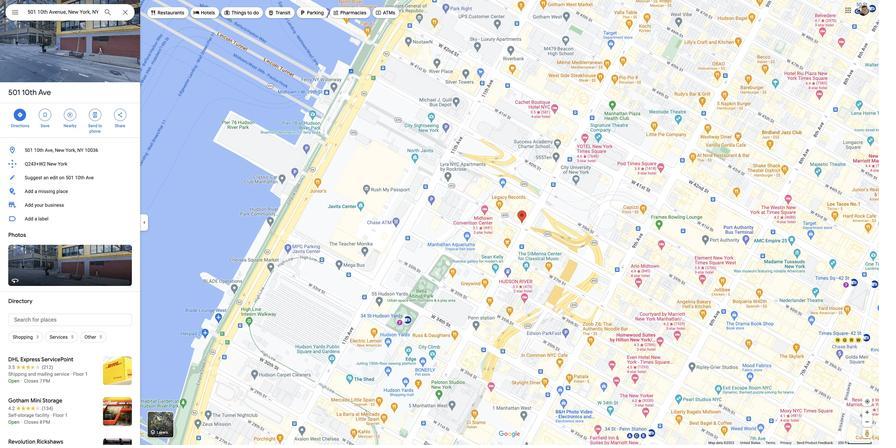 Task type: describe. For each thing, give the bounding box(es) containing it.
and
[[28, 372, 36, 377]]

add a label button
[[0, 212, 140, 226]]

show your location image
[[864, 399, 871, 405]]

suggest an edit on 501 10th ave button
[[0, 171, 140, 185]]

product
[[805, 442, 817, 445]]

shopping 3
[[13, 335, 39, 340]]

restaurants
[[158, 10, 184, 16]]

add a label
[[25, 216, 48, 222]]

none field inside 501 10th avenue, new york, ny field
[[27, 8, 98, 16]]

 hotels
[[193, 9, 215, 16]]

things
[[232, 10, 246, 16]]

ave inside 'button'
[[86, 175, 94, 181]]

google maps element
[[0, 0, 879, 446]]

501 for 501 10th ave
[[8, 88, 20, 98]]

other 5
[[84, 335, 102, 340]]

3
[[36, 335, 39, 340]]

add your business link
[[0, 198, 140, 212]]

footer inside "google maps" element
[[708, 441, 838, 446]]

 button
[[5, 4, 25, 22]]

8 pm
[[40, 420, 50, 425]]

gotham mini storage
[[8, 398, 62, 405]]


[[11, 8, 19, 17]]


[[117, 111, 123, 119]]

suggest an edit on 501 10th ave
[[25, 175, 94, 181]]


[[333, 9, 339, 16]]

q243+w2 new york
[[25, 161, 67, 167]]


[[299, 9, 306, 16]]

states
[[751, 442, 761, 445]]

4.2 stars 134 reviews image
[[8, 406, 53, 412]]

share
[[115, 124, 125, 128]]

label
[[38, 216, 48, 222]]

send for send product feedback
[[797, 442, 804, 445]]

directions
[[11, 124, 29, 128]]

privacy
[[781, 442, 792, 445]]

ave,
[[45, 148, 54, 153]]

new inside button
[[47, 161, 57, 167]]

york
[[58, 161, 67, 167]]

zoom out image
[[865, 420, 870, 425]]

nearby
[[64, 124, 77, 128]]

missing
[[38, 189, 55, 194]]

· inside self-storage facility · floor 1 open ⋅ closes 8 pm
[[50, 413, 52, 419]]

phone
[[89, 129, 101, 134]]

atms
[[383, 10, 395, 16]]

facility
[[35, 413, 49, 419]]

(134)
[[42, 406, 53, 412]]

1 inside the shipping and mailing service · floor 1 open ⋅ closes 7 pm
[[85, 372, 88, 377]]

10036
[[85, 148, 98, 153]]


[[375, 9, 382, 16]]

show street view coverage image
[[862, 429, 872, 439]]

add a missing place
[[25, 189, 68, 194]]

3.5 stars 212 reviews image
[[8, 364, 53, 371]]

suggest
[[25, 175, 42, 181]]

open inside the shipping and mailing service · floor 1 open ⋅ closes 7 pm
[[8, 379, 19, 384]]

q243+w2 new york button
[[0, 157, 140, 171]]

transit
[[276, 10, 291, 16]]


[[193, 9, 199, 16]]

none text field inside 501 10th ave "main content"
[[8, 314, 132, 327]]

 search field
[[5, 4, 135, 22]]


[[67, 111, 73, 119]]

closes inside self-storage facility · floor 1 open ⋅ closes 8 pm
[[24, 420, 38, 425]]

send product feedback button
[[797, 441, 833, 446]]

new inside button
[[55, 148, 64, 153]]

zoom in image
[[865, 410, 870, 416]]

floor inside self-storage facility · floor 1 open ⋅ closes 8 pm
[[53, 413, 64, 419]]

directory
[[8, 298, 32, 305]]

storage
[[18, 413, 34, 419]]

a for label
[[34, 216, 37, 222]]

(212)
[[42, 365, 53, 371]]

your
[[34, 203, 44, 208]]

shopping
[[13, 335, 33, 340]]

privacy button
[[781, 441, 792, 446]]

1 inside self-storage facility · floor 1 open ⋅ closes 8 pm
[[65, 413, 68, 419]]

 restaurants
[[150, 9, 184, 16]]

storage
[[42, 398, 62, 405]]

501 10th ave
[[8, 88, 51, 98]]



Task type: vqa. For each thing, say whether or not it's contained in the screenshot.


Task type: locate. For each thing, give the bounding box(es) containing it.
2 closes from the top
[[24, 420, 38, 425]]

0 vertical spatial 1
[[85, 372, 88, 377]]

4.2
[[8, 406, 15, 412]]

1 vertical spatial new
[[47, 161, 57, 167]]

terms
[[766, 442, 775, 445]]

1 5 from the left
[[71, 335, 73, 340]]

1
[[85, 372, 88, 377], [65, 413, 68, 419]]

3.5
[[8, 365, 15, 371]]

· down (134)
[[50, 413, 52, 419]]

floor down (134)
[[53, 413, 64, 419]]

1 vertical spatial closes
[[24, 420, 38, 425]]

photos
[[8, 232, 26, 239]]

0 vertical spatial to
[[247, 10, 252, 16]]

dhl express servicepoint
[[8, 357, 73, 364]]

0 vertical spatial ⋅
[[21, 379, 23, 384]]

5 for services
[[71, 335, 73, 340]]

501 10th ave, new york, ny 10036
[[25, 148, 98, 153]]

layers
[[157, 431, 168, 436]]

501 inside 'button'
[[66, 175, 74, 181]]


[[268, 9, 274, 16]]

send inside button
[[797, 442, 804, 445]]

open inside self-storage facility · floor 1 open ⋅ closes 8 pm
[[8, 420, 19, 425]]

closes inside the shipping and mailing service · floor 1 open ⋅ closes 7 pm
[[24, 379, 38, 384]]

1 vertical spatial to
[[98, 124, 102, 128]]

add down suggest
[[25, 189, 33, 194]]

shipping
[[8, 372, 27, 377]]

send up phone
[[88, 124, 97, 128]]

footer containing map data ©2023
[[708, 441, 838, 446]]

0 vertical spatial ·
[[70, 372, 72, 377]]

2 horizontal spatial 501
[[66, 175, 74, 181]]

5 right other
[[100, 335, 102, 340]]


[[42, 111, 48, 119]]

10th up 
[[22, 88, 37, 98]]

3 add from the top
[[25, 216, 33, 222]]

1 horizontal spatial floor
[[73, 372, 84, 377]]

servicepoint
[[41, 357, 73, 364]]

5 inside other 5
[[100, 335, 102, 340]]

1 horizontal spatial 501
[[25, 148, 33, 153]]

0 horizontal spatial ·
[[50, 413, 52, 419]]

self-
[[8, 413, 18, 419]]

 pharmacies
[[333, 9, 366, 16]]

501 up q243+w2 at the top left of page
[[25, 148, 33, 153]]


[[150, 9, 156, 16]]

 parking
[[299, 9, 324, 16]]

501 10th ave, new york, ny 10036 button
[[0, 144, 140, 157]]

1 open from the top
[[8, 379, 19, 384]]

terms button
[[766, 441, 775, 446]]

10th left the ave,
[[34, 148, 44, 153]]

2 vertical spatial 501
[[66, 175, 74, 181]]

to up phone
[[98, 124, 102, 128]]

0 vertical spatial floor
[[73, 372, 84, 377]]

2 vertical spatial 10th
[[75, 175, 85, 181]]

q243+w2
[[25, 161, 46, 167]]

0 vertical spatial 501
[[8, 88, 20, 98]]

add
[[25, 189, 33, 194], [25, 203, 33, 208], [25, 216, 33, 222]]

501 right 'on'
[[66, 175, 74, 181]]

1 horizontal spatial to
[[247, 10, 252, 16]]

new right the ave,
[[55, 148, 64, 153]]

0 vertical spatial a
[[34, 189, 37, 194]]

express
[[20, 357, 40, 364]]

1 vertical spatial 10th
[[34, 148, 44, 153]]

0 vertical spatial add
[[25, 189, 33, 194]]

shipping and mailing service · floor 1 open ⋅ closes 7 pm
[[8, 372, 88, 384]]

1 vertical spatial a
[[34, 216, 37, 222]]

⋅ down storage
[[21, 420, 23, 425]]

 atms
[[375, 9, 395, 16]]

to left 'do'
[[247, 10, 252, 16]]

1 ⋅ from the top
[[21, 379, 23, 384]]

new
[[55, 148, 64, 153], [47, 161, 57, 167]]

1 horizontal spatial 5
[[100, 335, 102, 340]]

10th inside "suggest an edit on 501 10th ave" 'button'
[[75, 175, 85, 181]]

send to phone
[[88, 124, 102, 134]]

mini
[[31, 398, 41, 405]]

0 horizontal spatial send
[[88, 124, 97, 128]]

floor right service in the bottom left of the page
[[73, 372, 84, 377]]

pharmacies
[[340, 10, 366, 16]]

None field
[[27, 8, 98, 16]]

200 ft
[[838, 442, 847, 445]]

0 vertical spatial send
[[88, 124, 97, 128]]

0 horizontal spatial floor
[[53, 413, 64, 419]]

to inside  things to do
[[247, 10, 252, 16]]

footer
[[708, 441, 838, 446]]

1 vertical spatial 1
[[65, 413, 68, 419]]

501
[[8, 88, 20, 98], [25, 148, 33, 153], [66, 175, 74, 181]]

5 inside services 5
[[71, 335, 73, 340]]

send inside send to phone
[[88, 124, 97, 128]]

2 vertical spatial add
[[25, 216, 33, 222]]

501 10th ave main content
[[0, 0, 140, 446]]

· inside the shipping and mailing service · floor 1 open ⋅ closes 7 pm
[[70, 372, 72, 377]]

closes
[[24, 379, 38, 384], [24, 420, 38, 425]]

services
[[50, 335, 68, 340]]

map data ©2023
[[708, 442, 735, 445]]

to inside send to phone
[[98, 124, 102, 128]]

1 vertical spatial ⋅
[[21, 420, 23, 425]]

1 vertical spatial add
[[25, 203, 33, 208]]

add your business
[[25, 203, 64, 208]]

other
[[84, 335, 96, 340]]

1 horizontal spatial ave
[[86, 175, 94, 181]]

0 horizontal spatial 501
[[8, 88, 20, 98]]

add left label
[[25, 216, 33, 222]]

1 horizontal spatial 1
[[85, 372, 88, 377]]

2 5 from the left
[[100, 335, 102, 340]]

0 horizontal spatial 1
[[65, 413, 68, 419]]

services 5
[[50, 335, 73, 340]]

⋅ inside self-storage facility · floor 1 open ⋅ closes 8 pm
[[21, 420, 23, 425]]

501 inside button
[[25, 148, 33, 153]]


[[92, 111, 98, 119]]

gotham
[[8, 398, 29, 405]]

a left missing
[[34, 189, 37, 194]]

 things to do
[[224, 9, 259, 16]]

york,
[[66, 148, 76, 153]]

service
[[54, 372, 69, 377]]

floor inside the shipping and mailing service · floor 1 open ⋅ closes 7 pm
[[73, 372, 84, 377]]

add left your
[[25, 203, 33, 208]]

collapse side panel image
[[140, 219, 148, 227]]

10th
[[22, 88, 37, 98], [34, 148, 44, 153], [75, 175, 85, 181]]

501 10th Avenue, New York, NY field
[[5, 4, 135, 21]]

1 vertical spatial 501
[[25, 148, 33, 153]]

business
[[45, 203, 64, 208]]

2 a from the top
[[34, 216, 37, 222]]

⋅ down "shipping"
[[21, 379, 23, 384]]

1 add from the top
[[25, 189, 33, 194]]

save
[[41, 124, 49, 128]]

1 vertical spatial open
[[8, 420, 19, 425]]

ny
[[77, 148, 84, 153]]

dhl
[[8, 357, 19, 364]]

0 horizontal spatial ave
[[38, 88, 51, 98]]


[[224, 9, 230, 16]]

send left product in the bottom of the page
[[797, 442, 804, 445]]

edit
[[50, 175, 58, 181]]

5 for other
[[100, 335, 102, 340]]

map
[[708, 442, 715, 445]]

add a missing place button
[[0, 185, 140, 198]]

self-storage facility · floor 1 open ⋅ closes 8 pm
[[8, 413, 68, 425]]

ave up add a missing place button
[[86, 175, 94, 181]]

0 vertical spatial new
[[55, 148, 64, 153]]

a left label
[[34, 216, 37, 222]]

5 right services
[[71, 335, 73, 340]]

do
[[253, 10, 259, 16]]

1 horizontal spatial ·
[[70, 372, 72, 377]]

a for missing
[[34, 189, 37, 194]]

1 vertical spatial ave
[[86, 175, 94, 181]]

1 horizontal spatial send
[[797, 442, 804, 445]]

©2023
[[724, 442, 734, 445]]

add for add your business
[[25, 203, 33, 208]]

2 add from the top
[[25, 203, 33, 208]]

place
[[56, 189, 68, 194]]

⋅ inside the shipping and mailing service · floor 1 open ⋅ closes 7 pm
[[21, 379, 23, 384]]

·
[[70, 372, 72, 377], [50, 413, 52, 419]]

501 for 501 10th ave, new york, ny 10036
[[25, 148, 33, 153]]

hotels
[[201, 10, 215, 16]]

0 horizontal spatial to
[[98, 124, 102, 128]]

0 vertical spatial closes
[[24, 379, 38, 384]]

· right service in the bottom left of the page
[[70, 372, 72, 377]]

open down self-
[[8, 420, 19, 425]]

united states button
[[740, 441, 761, 446]]

10th up add a missing place button
[[75, 175, 85, 181]]

1 closes from the top
[[24, 379, 38, 384]]

data
[[716, 442, 723, 445]]

google account: ben chafik  
(ben.chafik@adept.ai) image
[[858, 5, 869, 16]]

mailing
[[37, 372, 53, 377]]

send product feedback
[[797, 442, 833, 445]]

2 open from the top
[[8, 420, 19, 425]]

0 vertical spatial ave
[[38, 88, 51, 98]]

feedback
[[818, 442, 833, 445]]

add for add a label
[[25, 216, 33, 222]]

2 ⋅ from the top
[[21, 420, 23, 425]]

open down "shipping"
[[8, 379, 19, 384]]

0 horizontal spatial 5
[[71, 335, 73, 340]]

1 vertical spatial send
[[797, 442, 804, 445]]

closes down storage
[[24, 420, 38, 425]]

new left the 'york'
[[47, 161, 57, 167]]

ave up 
[[38, 88, 51, 98]]

united states
[[740, 442, 761, 445]]

1 right service in the bottom left of the page
[[85, 372, 88, 377]]

parking
[[307, 10, 324, 16]]

united
[[740, 442, 750, 445]]

actions for 501 10th ave region
[[0, 103, 140, 138]]

0 vertical spatial 10th
[[22, 88, 37, 98]]

1 vertical spatial ·
[[50, 413, 52, 419]]

10th for ave
[[22, 88, 37, 98]]

closes down and
[[24, 379, 38, 384]]

501 up 
[[8, 88, 20, 98]]

send for send to phone
[[88, 124, 97, 128]]

200 ft button
[[838, 442, 872, 445]]

add for add a missing place
[[25, 189, 33, 194]]

10th for ave,
[[34, 148, 44, 153]]

⋅
[[21, 379, 23, 384], [21, 420, 23, 425]]

an
[[43, 175, 49, 181]]

ft
[[845, 442, 847, 445]]

1 vertical spatial floor
[[53, 413, 64, 419]]

10th inside 501 10th ave, new york, ny 10036 button
[[34, 148, 44, 153]]

0 vertical spatial open
[[8, 379, 19, 384]]

1 a from the top
[[34, 189, 37, 194]]

None text field
[[8, 314, 132, 327]]

1 right facility
[[65, 413, 68, 419]]

to
[[247, 10, 252, 16], [98, 124, 102, 128]]

floor
[[73, 372, 84, 377], [53, 413, 64, 419]]



